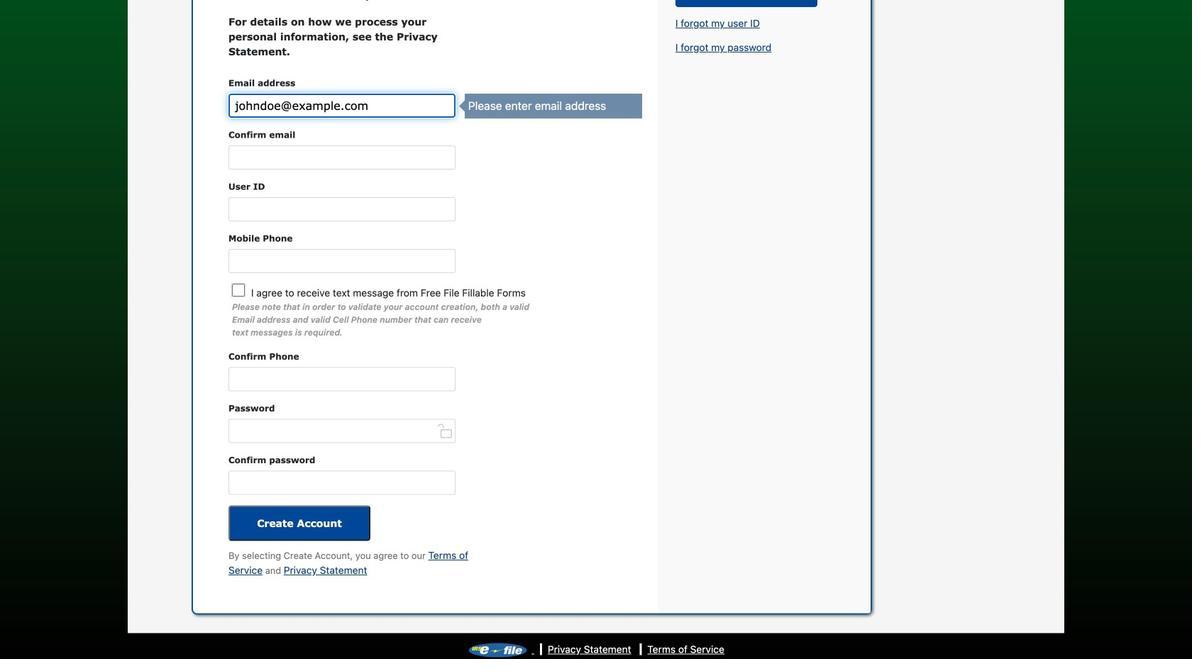 Task type: locate. For each thing, give the bounding box(es) containing it.
None password field
[[229, 419, 456, 443], [229, 471, 456, 495], [229, 419, 456, 443], [229, 471, 456, 495]]

None text field
[[229, 197, 456, 221], [229, 249, 456, 273], [229, 197, 456, 221], [229, 249, 456, 273]]

None checkbox
[[232, 284, 245, 297]]

None text field
[[229, 94, 456, 118], [229, 145, 456, 170], [229, 367, 456, 391], [229, 94, 456, 118], [229, 145, 456, 170], [229, 367, 456, 391]]

None button
[[229, 506, 371, 541]]



Task type: describe. For each thing, give the bounding box(es) containing it.
irs efile options for individuals image
[[461, 642, 532, 659]]



